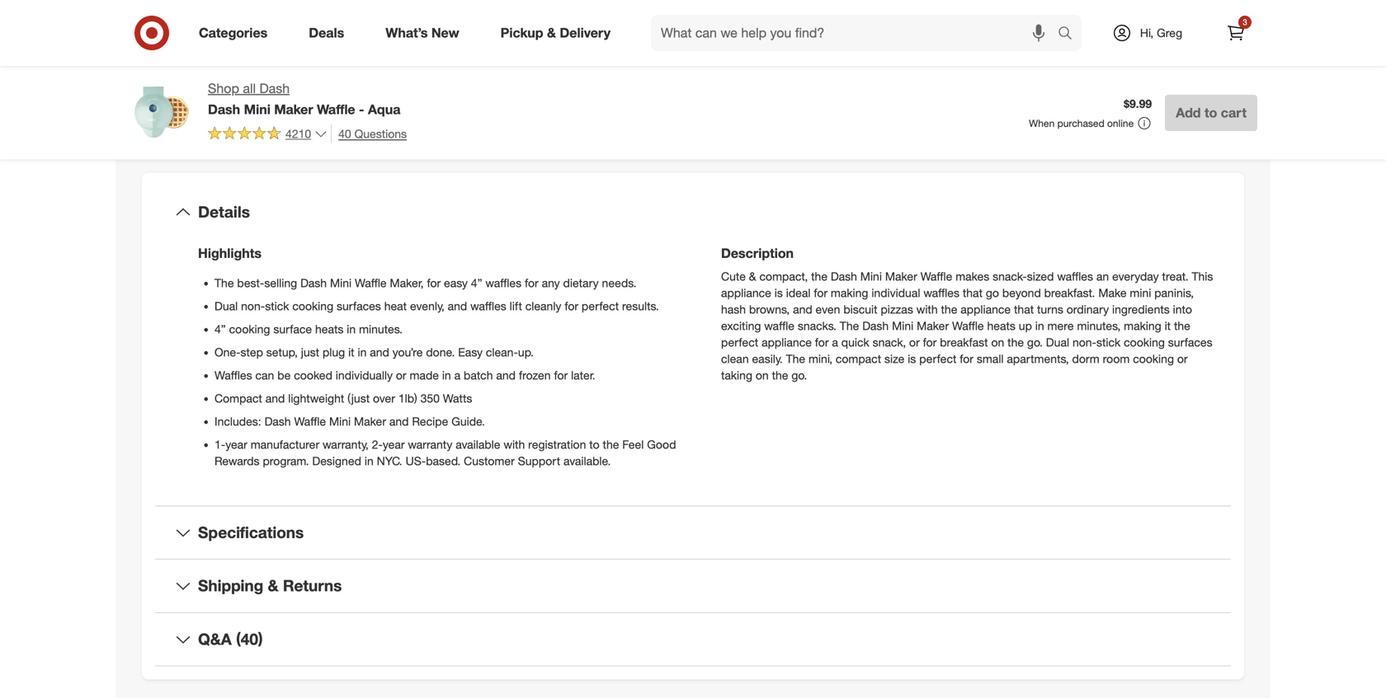 Task type: locate. For each thing, give the bounding box(es) containing it.
1 horizontal spatial with
[[917, 302, 938, 317]]

that up up
[[1014, 302, 1034, 317]]

based.
[[426, 454, 461, 469]]

for down breakfast
[[960, 352, 974, 366]]

dual down mere
[[1046, 335, 1070, 350]]

designed
[[312, 454, 361, 469]]

a left batch
[[454, 368, 461, 383]]

0 horizontal spatial on
[[756, 368, 769, 383]]

1 vertical spatial go.
[[792, 368, 807, 383]]

to inside 1-year manufacturer warranty, 2-year warranty available with registration to the feel good rewards program. designed in nyc. us-based. customer support available.
[[589, 438, 600, 452]]

2 vertical spatial appliance
[[762, 335, 812, 350]]

deals
[[309, 25, 344, 41]]

dual down best-
[[215, 299, 238, 314]]

1 vertical spatial on
[[756, 368, 769, 383]]

& left returns
[[268, 577, 279, 596]]

1 horizontal spatial to
[[1205, 105, 1217, 121]]

size
[[885, 352, 905, 366]]

a inside description cute & compact, the dash mini maker waffle makes snack-sized waffles an everyday treat. this appliance is ideal for making individual waffles that go beyond breakfast. make mini paninis, hash browns, and even biscuit pizzas with the appliance that turns ordinary ingredients into exciting waffle snacks. the dash mini maker waffle heats up in mere minutes, making it the perfect appliance for a quick snack, or for breakfast on the go. dual non-stick cooking surfaces clean easily. the mini, compact size is perfect for small apartments, dorm room cooking or taking on the go.
[[832, 335, 838, 350]]

1 horizontal spatial go.
[[1027, 335, 1043, 350]]

add to cart
[[1176, 105, 1247, 121]]

compact and lightweight (just over 1lb) 350 watts
[[215, 391, 472, 406]]

0 vertical spatial to
[[1205, 105, 1217, 121]]

for left breakfast
[[923, 335, 937, 350]]

up
[[1019, 319, 1032, 333]]

on down easily.
[[756, 368, 769, 383]]

biscuit
[[844, 302, 878, 317]]

1 horizontal spatial surfaces
[[1168, 335, 1213, 350]]

compact
[[215, 391, 262, 406]]

with up support
[[504, 438, 525, 452]]

to right add
[[1205, 105, 1217, 121]]

appliance down go
[[961, 302, 1011, 317]]

0 vertical spatial on
[[991, 335, 1005, 350]]

it right plug
[[348, 345, 354, 360]]

clean-
[[486, 345, 518, 360]]

2 horizontal spatial or
[[1177, 352, 1188, 366]]

4"
[[471, 276, 482, 290], [215, 322, 226, 337]]

2 vertical spatial &
[[268, 577, 279, 596]]

0 horizontal spatial a
[[454, 368, 461, 383]]

the
[[215, 276, 234, 290], [840, 319, 859, 333], [786, 352, 805, 366]]

pizzas
[[881, 302, 913, 317]]

with right pizzas
[[917, 302, 938, 317]]

0 vertical spatial making
[[831, 286, 868, 300]]

0 horizontal spatial to
[[589, 438, 600, 452]]

available.
[[564, 454, 611, 469]]

1 horizontal spatial that
[[1014, 302, 1034, 317]]

dual inside description cute & compact, the dash mini maker waffle makes snack-sized waffles an everyday treat. this appliance is ideal for making individual waffles that go beyond breakfast. make mini paninis, hash browns, and even biscuit pizzas with the appliance that turns ordinary ingredients into exciting waffle snacks. the dash mini maker waffle heats up in mere minutes, making it the perfect appliance for a quick snack, or for breakfast on the go. dual non-stick cooking surfaces clean easily. the mini, compact size is perfect for small apartments, dorm room cooking or taking on the go.
[[1046, 335, 1070, 350]]

making down ingredients
[[1124, 319, 1162, 333]]

images
[[415, 70, 458, 86]]

4" right the easy
[[471, 276, 482, 290]]

you're
[[393, 345, 423, 360]]

surfaces up minutes.
[[337, 299, 381, 314]]

sized
[[1027, 269, 1054, 284]]

includes:
[[215, 415, 261, 429]]

0 horizontal spatial &
[[268, 577, 279, 596]]

heats
[[987, 319, 1016, 333], [315, 322, 344, 337]]

0 vertical spatial non-
[[241, 299, 265, 314]]

and down ideal
[[793, 302, 813, 317]]

categories link
[[185, 15, 288, 51]]

(just
[[348, 391, 370, 406]]

maker up individual
[[885, 269, 917, 284]]

0 horizontal spatial is
[[775, 286, 783, 300]]

waffles can be cooked individually or made in a batch and frozen for later.
[[215, 368, 595, 383]]

the left best-
[[215, 276, 234, 290]]

0 horizontal spatial heats
[[315, 322, 344, 337]]

in right up
[[1035, 319, 1044, 333]]

1 horizontal spatial heats
[[987, 319, 1016, 333]]

1 horizontal spatial &
[[547, 25, 556, 41]]

the up quick
[[840, 319, 859, 333]]

good
[[647, 438, 676, 452]]

warranty
[[408, 438, 453, 452]]

year up rewards
[[225, 438, 247, 452]]

apartments,
[[1007, 352, 1069, 366]]

0 horizontal spatial 4"
[[215, 322, 226, 337]]

0 vertical spatial dual
[[215, 299, 238, 314]]

waffle
[[317, 101, 355, 117], [921, 269, 953, 284], [355, 276, 387, 290], [952, 319, 984, 333], [294, 415, 326, 429]]

pickup & delivery link
[[487, 15, 631, 51]]

0 horizontal spatial that
[[963, 286, 983, 300]]

and down 1lb)
[[389, 415, 409, 429]]

0 vertical spatial perfect
[[582, 299, 619, 314]]

0 vertical spatial a
[[832, 335, 838, 350]]

makes
[[956, 269, 990, 284]]

non- up dorm on the right of the page
[[1073, 335, 1097, 350]]

cooked
[[294, 368, 332, 383]]

and
[[448, 299, 467, 314], [793, 302, 813, 317], [370, 345, 389, 360], [496, 368, 516, 383], [265, 391, 285, 406], [389, 415, 409, 429]]

make
[[1099, 286, 1127, 300]]

for up even
[[814, 286, 828, 300]]

waffle down lightweight
[[294, 415, 326, 429]]

1 horizontal spatial year
[[383, 438, 405, 452]]

the inside 1-year manufacturer warranty, 2-year warranty available with registration to the feel good rewards program. designed in nyc. us-based. customer support available.
[[603, 438, 619, 452]]

for up mini,
[[815, 335, 829, 350]]

the left feel
[[603, 438, 619, 452]]

show more images button
[[333, 60, 469, 96]]

for left any
[[525, 276, 539, 290]]

1 vertical spatial with
[[504, 438, 525, 452]]

in down 2-
[[365, 454, 374, 469]]

heats left up
[[987, 319, 1016, 333]]

what's
[[386, 25, 428, 41]]

dash right selling
[[300, 276, 327, 290]]

1 vertical spatial is
[[908, 352, 916, 366]]

4210 link
[[208, 124, 328, 145]]

in right made
[[442, 368, 451, 383]]

& right cute
[[749, 269, 756, 284]]

cooking up room
[[1124, 335, 1165, 350]]

1 year from the left
[[225, 438, 247, 452]]

& for returns
[[268, 577, 279, 596]]

1 vertical spatial &
[[749, 269, 756, 284]]

1 vertical spatial stick
[[1097, 335, 1121, 350]]

a
[[832, 335, 838, 350], [454, 368, 461, 383]]

purchased
[[1058, 117, 1105, 129]]

maker up 4210
[[274, 101, 313, 117]]

the down easily.
[[772, 368, 788, 383]]

dash up manufacturer
[[265, 415, 291, 429]]

non- inside description cute & compact, the dash mini maker waffle makes snack-sized waffles an everyday treat. this appliance is ideal for making individual waffles that go beyond breakfast. make mini paninis, hash browns, and even biscuit pizzas with the appliance that turns ordinary ingredients into exciting waffle snacks. the dash mini maker waffle heats up in mere minutes, making it the perfect appliance for a quick snack, or for breakfast on the go. dual non-stick cooking surfaces clean easily. the mini, compact size is perfect for small apartments, dorm room cooking or taking on the go.
[[1073, 335, 1097, 350]]

aqua
[[368, 101, 401, 117]]

non- down best-
[[241, 299, 265, 314]]

year
[[225, 438, 247, 452], [383, 438, 405, 452]]

snacks.
[[798, 319, 837, 333]]

and down minutes.
[[370, 345, 389, 360]]

0 horizontal spatial surfaces
[[337, 299, 381, 314]]

perfect down exciting
[[721, 335, 759, 350]]

on up small
[[991, 335, 1005, 350]]

or left made
[[396, 368, 406, 383]]

dietary
[[563, 276, 599, 290]]

compact
[[836, 352, 881, 366]]

0 vertical spatial stick
[[265, 299, 289, 314]]

0 vertical spatial the
[[215, 276, 234, 290]]

shop
[[208, 80, 239, 97]]

appliance up hash on the right
[[721, 286, 771, 300]]

0 horizontal spatial year
[[225, 438, 247, 452]]

cooking right room
[[1133, 352, 1174, 366]]

in inside 1-year manufacturer warranty, 2-year warranty available with registration to the feel good rewards program. designed in nyc. us-based. customer support available.
[[365, 454, 374, 469]]

returns
[[283, 577, 342, 596]]

1 horizontal spatial dual
[[1046, 335, 1070, 350]]

1 vertical spatial perfect
[[721, 335, 759, 350]]

new
[[431, 25, 459, 41]]

go. up apartments,
[[1027, 335, 1043, 350]]

surfaces
[[337, 299, 381, 314], [1168, 335, 1213, 350]]

1 horizontal spatial stick
[[1097, 335, 1121, 350]]

questions
[[355, 127, 407, 141]]

& inside pickup & delivery link
[[547, 25, 556, 41]]

0 vertical spatial with
[[917, 302, 938, 317]]

dash up snack,
[[862, 319, 889, 333]]

mini up 4" cooking surface heats in minutes.
[[330, 276, 352, 290]]

go. down snacks.
[[792, 368, 807, 383]]

waffle left makes
[[921, 269, 953, 284]]

1 horizontal spatial making
[[1124, 319, 1162, 333]]

&
[[547, 25, 556, 41], [749, 269, 756, 284], [268, 577, 279, 596]]

heats up plug
[[315, 322, 344, 337]]

snack,
[[873, 335, 906, 350]]

search
[[1050, 26, 1090, 43]]

available
[[456, 438, 500, 452]]

hi, greg
[[1140, 26, 1183, 40]]

dash mini waffle maker, 6 of 14 image
[[408, 0, 673, 47]]

1 vertical spatial non-
[[1073, 335, 1097, 350]]

mini down pizzas
[[892, 319, 914, 333]]

dash right all
[[260, 80, 290, 97]]

1 vertical spatial it
[[348, 345, 354, 360]]

in
[[1035, 319, 1044, 333], [347, 322, 356, 337], [358, 345, 367, 360], [442, 368, 451, 383], [365, 454, 374, 469]]

0 horizontal spatial stick
[[265, 299, 289, 314]]

0 vertical spatial 4"
[[471, 276, 482, 290]]

stick up room
[[1097, 335, 1121, 350]]

delivery
[[560, 25, 611, 41]]

2 vertical spatial or
[[396, 368, 406, 383]]

mini down all
[[244, 101, 271, 117]]

0 horizontal spatial non-
[[241, 299, 265, 314]]

1 vertical spatial dual
[[1046, 335, 1070, 350]]

40 questions
[[338, 127, 407, 141]]

customer
[[464, 454, 515, 469]]

to
[[1205, 105, 1217, 121], [589, 438, 600, 452]]

stick down selling
[[265, 299, 289, 314]]

with inside 1-year manufacturer warranty, 2-year warranty available with registration to the feel good rewards program. designed in nyc. us-based. customer support available.
[[504, 438, 525, 452]]

waffle left -
[[317, 101, 355, 117]]

to up available.
[[589, 438, 600, 452]]

when purchased online
[[1029, 117, 1134, 129]]

1 vertical spatial or
[[1177, 352, 1188, 366]]

0 vertical spatial go.
[[1027, 335, 1043, 350]]

dash down shop
[[208, 101, 240, 117]]

appliance down waffle
[[762, 335, 812, 350]]

1 vertical spatial 4"
[[215, 322, 226, 337]]

browns,
[[749, 302, 790, 317]]

1 vertical spatial to
[[589, 438, 600, 452]]

1 horizontal spatial non-
[[1073, 335, 1097, 350]]

maker inside shop all dash dash mini maker waffle - aqua
[[274, 101, 313, 117]]

0 vertical spatial is
[[775, 286, 783, 300]]

making up biscuit
[[831, 286, 868, 300]]

evenly,
[[410, 299, 445, 314]]

2 vertical spatial perfect
[[919, 352, 957, 366]]

for
[[427, 276, 441, 290], [525, 276, 539, 290], [814, 286, 828, 300], [565, 299, 578, 314], [815, 335, 829, 350], [923, 335, 937, 350], [960, 352, 974, 366], [554, 368, 568, 383]]

making
[[831, 286, 868, 300], [1124, 319, 1162, 333]]

or
[[909, 335, 920, 350], [1177, 352, 1188, 366], [396, 368, 406, 383]]

What can we help you find? suggestions appear below search field
[[651, 15, 1062, 51]]

year up nyc.
[[383, 438, 405, 452]]

done.
[[426, 345, 455, 360]]

1 horizontal spatial a
[[832, 335, 838, 350]]

breakfast.
[[1044, 286, 1095, 300]]

0 vertical spatial &
[[547, 25, 556, 41]]

waffles left lift
[[470, 299, 506, 314]]

dual non-stick cooking surfaces heat evenly, and waffles lift cleanly for perfect results.
[[215, 299, 659, 314]]

waffle up heat
[[355, 276, 387, 290]]

1 vertical spatial surfaces
[[1168, 335, 1213, 350]]

appliance
[[721, 286, 771, 300], [961, 302, 1011, 317], [762, 335, 812, 350]]

description cute & compact, the dash mini maker waffle makes snack-sized waffles an everyday treat. this appliance is ideal for making individual waffles that go beyond breakfast. make mini paninis, hash browns, and even biscuit pizzas with the appliance that turns ordinary ingredients into exciting waffle snacks. the dash mini maker waffle heats up in mere minutes, making it the perfect appliance for a quick snack, or for breakfast on the go. dual non-stick cooking surfaces clean easily. the mini, compact size is perfect for small apartments, dorm room cooking or taking on the go.
[[721, 245, 1213, 383]]

hi,
[[1140, 26, 1154, 40]]

pickup & delivery
[[501, 25, 611, 41]]

it down ingredients
[[1165, 319, 1171, 333]]

or down into
[[1177, 352, 1188, 366]]

2 horizontal spatial the
[[840, 319, 859, 333]]

just
[[301, 345, 319, 360]]

4" up one-
[[215, 322, 226, 337]]

1 horizontal spatial or
[[909, 335, 920, 350]]

a left quick
[[832, 335, 838, 350]]

is right size
[[908, 352, 916, 366]]

dash up even
[[831, 269, 857, 284]]

and inside description cute & compact, the dash mini maker waffle makes snack-sized waffles an everyday treat. this appliance is ideal for making individual waffles that go beyond breakfast. make mini paninis, hash browns, and even biscuit pizzas with the appliance that turns ordinary ingredients into exciting waffle snacks. the dash mini maker waffle heats up in mere minutes, making it the perfect appliance for a quick snack, or for breakfast on the go. dual non-stick cooking surfaces clean easily. the mini, compact size is perfect for small apartments, dorm room cooking or taking on the go.
[[793, 302, 813, 317]]

1 horizontal spatial on
[[991, 335, 1005, 350]]

selling
[[264, 276, 297, 290]]

0 horizontal spatial perfect
[[582, 299, 619, 314]]

is down compact,
[[775, 286, 783, 300]]

& inside shipping & returns dropdown button
[[268, 577, 279, 596]]

waffles up lift
[[486, 276, 522, 290]]

0 vertical spatial or
[[909, 335, 920, 350]]

image gallery element
[[129, 0, 673, 96]]

2 horizontal spatial &
[[749, 269, 756, 284]]

0 vertical spatial it
[[1165, 319, 1171, 333]]

& right "pickup"
[[547, 25, 556, 41]]

mini up individual
[[861, 269, 882, 284]]

surfaces down into
[[1168, 335, 1213, 350]]

1 horizontal spatial the
[[786, 352, 805, 366]]

that down makes
[[963, 286, 983, 300]]

image of dash mini maker waffle - aqua image
[[129, 79, 195, 145]]

ordinary
[[1067, 302, 1109, 317]]

0 horizontal spatial the
[[215, 276, 234, 290]]

the left mini,
[[786, 352, 805, 366]]

perfect down needs.
[[582, 299, 619, 314]]

0 horizontal spatial with
[[504, 438, 525, 452]]

includes: dash waffle mini maker and recipe guide.
[[215, 415, 485, 429]]

perfect down breakfast
[[919, 352, 957, 366]]

is
[[775, 286, 783, 300], [908, 352, 916, 366]]

1 horizontal spatial it
[[1165, 319, 1171, 333]]

hash
[[721, 302, 746, 317]]

3 link
[[1218, 15, 1254, 51]]

or right snack,
[[909, 335, 920, 350]]

be
[[277, 368, 291, 383]]



Task type: vqa. For each thing, say whether or not it's contained in the screenshot.
the top (D)
no



Task type: describe. For each thing, give the bounding box(es) containing it.
categories
[[199, 25, 268, 41]]

individual
[[872, 286, 920, 300]]

made
[[410, 368, 439, 383]]

for left the easy
[[427, 276, 441, 290]]

an
[[1097, 269, 1109, 284]]

1 horizontal spatial is
[[908, 352, 916, 366]]

what's new link
[[372, 15, 480, 51]]

0 horizontal spatial or
[[396, 368, 406, 383]]

surfaces inside description cute & compact, the dash mini maker waffle makes snack-sized waffles an everyday treat. this appliance is ideal for making individual waffles that go beyond breakfast. make mini paninis, hash browns, and even biscuit pizzas with the appliance that turns ordinary ingredients into exciting waffle snacks. the dash mini maker waffle heats up in mere minutes, making it the perfect appliance for a quick snack, or for breakfast on the go. dual non-stick cooking surfaces clean easily. the mini, compact size is perfect for small apartments, dorm room cooking or taking on the go.
[[1168, 335, 1213, 350]]

& inside description cute & compact, the dash mini maker waffle makes snack-sized waffles an everyday treat. this appliance is ideal for making individual waffles that go beyond breakfast. make mini paninis, hash browns, and even biscuit pizzas with the appliance that turns ordinary ingredients into exciting waffle snacks. the dash mini maker waffle heats up in mere minutes, making it the perfect appliance for a quick snack, or for breakfast on the go. dual non-stick cooking surfaces clean easily. the mini, compact size is perfect for small apartments, dorm room cooking or taking on the go.
[[749, 269, 756, 284]]

waffles down makes
[[924, 286, 960, 300]]

it inside description cute & compact, the dash mini maker waffle makes snack-sized waffles an everyday treat. this appliance is ideal for making individual waffles that go beyond breakfast. make mini paninis, hash browns, and even biscuit pizzas with the appliance that turns ordinary ingredients into exciting waffle snacks. the dash mini maker waffle heats up in mere minutes, making it the perfect appliance for a quick snack, or for breakfast on the go. dual non-stick cooking surfaces clean easily. the mini, compact size is perfect for small apartments, dorm room cooking or taking on the go.
[[1165, 319, 1171, 333]]

small
[[977, 352, 1004, 366]]

waffle up breakfast
[[952, 319, 984, 333]]

1-
[[215, 438, 225, 452]]

to inside button
[[1205, 105, 1217, 121]]

snack-
[[993, 269, 1027, 284]]

1 vertical spatial appliance
[[961, 302, 1011, 317]]

step
[[241, 345, 263, 360]]

compact,
[[760, 269, 808, 284]]

2 horizontal spatial perfect
[[919, 352, 957, 366]]

350
[[420, 391, 440, 406]]

0 horizontal spatial dual
[[215, 299, 238, 314]]

any
[[542, 276, 560, 290]]

1lb)
[[398, 391, 417, 406]]

nyc.
[[377, 454, 402, 469]]

feel
[[622, 438, 644, 452]]

treat.
[[1162, 269, 1189, 284]]

& for delivery
[[547, 25, 556, 41]]

waffles up breakfast. on the right of page
[[1057, 269, 1093, 284]]

shop all dash dash mini maker waffle - aqua
[[208, 80, 401, 117]]

mini inside shop all dash dash mini maker waffle - aqua
[[244, 101, 271, 117]]

shipping
[[198, 577, 263, 596]]

this
[[1192, 269, 1213, 284]]

minutes.
[[359, 322, 403, 337]]

needs.
[[602, 276, 637, 290]]

show
[[344, 70, 377, 86]]

1 vertical spatial making
[[1124, 319, 1162, 333]]

deals link
[[295, 15, 365, 51]]

cooking up 4" cooking surface heats in minutes.
[[292, 299, 333, 314]]

4210
[[286, 126, 311, 141]]

0 horizontal spatial making
[[831, 286, 868, 300]]

1-year manufacturer warranty, 2-year warranty available with registration to the feel good rewards program. designed in nyc. us-based. customer support available.
[[215, 438, 676, 469]]

for down dietary
[[565, 299, 578, 314]]

cart
[[1221, 105, 1247, 121]]

over
[[373, 391, 395, 406]]

specifications
[[198, 524, 304, 543]]

and down be
[[265, 391, 285, 406]]

results.
[[622, 299, 659, 314]]

heat
[[384, 299, 407, 314]]

easily.
[[752, 352, 783, 366]]

mini down compact and lightweight (just over 1lb) 350 watts
[[329, 415, 351, 429]]

up.
[[518, 345, 534, 360]]

waffle inside shop all dash dash mini maker waffle - aqua
[[317, 101, 355, 117]]

(40)
[[236, 630, 263, 649]]

maker up 2-
[[354, 415, 386, 429]]

cooking up "step"
[[229, 322, 270, 337]]

dorm
[[1072, 352, 1100, 366]]

sponsored
[[1209, 67, 1258, 79]]

the up breakfast
[[941, 302, 958, 317]]

batch
[[464, 368, 493, 383]]

pickup
[[501, 25, 543, 41]]

heats inside description cute & compact, the dash mini maker waffle makes snack-sized waffles an everyday treat. this appliance is ideal for making individual waffles that go beyond breakfast. make mini paninis, hash browns, and even biscuit pizzas with the appliance that turns ordinary ingredients into exciting waffle snacks. the dash mini maker waffle heats up in mere minutes, making it the perfect appliance for a quick snack, or for breakfast on the go. dual non-stick cooking surfaces clean easily. the mini, compact size is perfect for small apartments, dorm room cooking or taking on the go.
[[987, 319, 1016, 333]]

mini,
[[809, 352, 833, 366]]

even
[[816, 302, 840, 317]]

for left later.
[[554, 368, 568, 383]]

0 horizontal spatial go.
[[792, 368, 807, 383]]

0 vertical spatial that
[[963, 286, 983, 300]]

0 horizontal spatial it
[[348, 345, 354, 360]]

add to cart button
[[1165, 95, 1258, 131]]

registration
[[528, 438, 586, 452]]

the down into
[[1174, 319, 1191, 333]]

show more images
[[344, 70, 458, 86]]

what's new
[[386, 25, 459, 41]]

support
[[518, 454, 560, 469]]

q&a (40) button
[[155, 614, 1231, 667]]

1 horizontal spatial 4"
[[471, 276, 482, 290]]

turns
[[1037, 302, 1064, 317]]

recipe
[[412, 415, 448, 429]]

3
[[1243, 17, 1248, 27]]

minutes,
[[1077, 319, 1121, 333]]

in inside description cute & compact, the dash mini maker waffle makes snack-sized waffles an everyday treat. this appliance is ideal for making individual waffles that go beyond breakfast. make mini paninis, hash browns, and even biscuit pizzas with the appliance that turns ordinary ingredients into exciting waffle snacks. the dash mini maker waffle heats up in mere minutes, making it the perfect appliance for a quick snack, or for breakfast on the go. dual non-stick cooking surfaces clean easily. the mini, compact size is perfect for small apartments, dorm room cooking or taking on the go.
[[1035, 319, 1044, 333]]

dash mini waffle maker, 5 of 14 image
[[129, 0, 394, 47]]

all
[[243, 80, 256, 97]]

maker,
[[390, 276, 424, 290]]

2-
[[372, 438, 383, 452]]

1 vertical spatial the
[[840, 319, 859, 333]]

specifications button
[[155, 507, 1231, 560]]

0 vertical spatial appliance
[[721, 286, 771, 300]]

ingredients
[[1112, 302, 1170, 317]]

mere
[[1048, 319, 1074, 333]]

2 vertical spatial the
[[786, 352, 805, 366]]

1 vertical spatial a
[[454, 368, 461, 383]]

1 horizontal spatial perfect
[[721, 335, 759, 350]]

$9.99
[[1124, 97, 1152, 111]]

guide.
[[452, 415, 485, 429]]

1 vertical spatial that
[[1014, 302, 1034, 317]]

in left minutes.
[[347, 322, 356, 337]]

-
[[359, 101, 364, 117]]

program.
[[263, 454, 309, 469]]

the up even
[[811, 269, 828, 284]]

40
[[338, 127, 351, 141]]

and down clean-
[[496, 368, 516, 383]]

the best-selling dash mini waffle maker, for easy 4" waffles for any dietary needs.
[[215, 276, 637, 290]]

more
[[381, 70, 411, 86]]

waffles
[[215, 368, 252, 383]]

and down the easy
[[448, 299, 467, 314]]

2 year from the left
[[383, 438, 405, 452]]

setup,
[[266, 345, 298, 360]]

exciting
[[721, 319, 761, 333]]

4" cooking surface heats in minutes.
[[215, 322, 403, 337]]

ideal
[[786, 286, 811, 300]]

frozen
[[519, 368, 551, 383]]

taking
[[721, 368, 753, 383]]

easy
[[444, 276, 468, 290]]

in up individually on the bottom left of the page
[[358, 345, 367, 360]]

the down up
[[1008, 335, 1024, 350]]

one-
[[215, 345, 241, 360]]

with inside description cute & compact, the dash mini maker waffle makes snack-sized waffles an everyday treat. this appliance is ideal for making individual waffles that go beyond breakfast. make mini paninis, hash browns, and even biscuit pizzas with the appliance that turns ordinary ingredients into exciting waffle snacks. the dash mini maker waffle heats up in mere minutes, making it the perfect appliance for a quick snack, or for breakfast on the go. dual non-stick cooking surfaces clean easily. the mini, compact size is perfect for small apartments, dorm room cooking or taking on the go.
[[917, 302, 938, 317]]

waffle
[[764, 319, 795, 333]]

maker up breakfast
[[917, 319, 949, 333]]

surface
[[273, 322, 312, 337]]

best-
[[237, 276, 264, 290]]

mini
[[1130, 286, 1151, 300]]

everyday
[[1112, 269, 1159, 284]]

stick inside description cute & compact, the dash mini maker waffle makes snack-sized waffles an everyday treat. this appliance is ideal for making individual waffles that go beyond breakfast. make mini paninis, hash browns, and even biscuit pizzas with the appliance that turns ordinary ingredients into exciting waffle snacks. the dash mini maker waffle heats up in mere minutes, making it the perfect appliance for a quick snack, or for breakfast on the go. dual non-stick cooking surfaces clean easily. the mini, compact size is perfect for small apartments, dorm room cooking or taking on the go.
[[1097, 335, 1121, 350]]

0 vertical spatial surfaces
[[337, 299, 381, 314]]

can
[[255, 368, 274, 383]]



